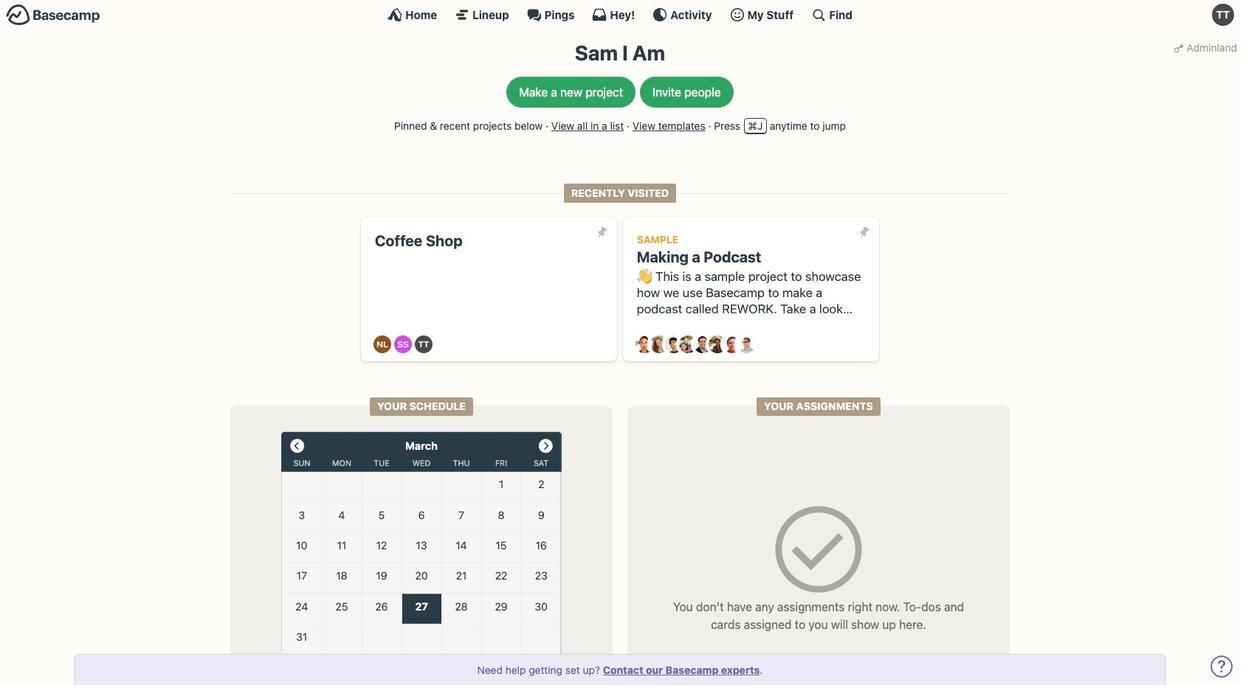 Task type: vqa. For each thing, say whether or not it's contained in the screenshot.
Jump at top
no



Task type: describe. For each thing, give the bounding box(es) containing it.
josh fiske image
[[694, 336, 712, 354]]

annie bryan image
[[636, 336, 653, 354]]

jared davis image
[[665, 336, 682, 354]]

jennifer young image
[[679, 336, 697, 354]]

victor cooper image
[[738, 336, 755, 354]]

sarah silvers image
[[394, 336, 412, 354]]

natalie lubich image
[[374, 336, 392, 354]]

main element
[[0, 0, 1240, 29]]

keyboard shortcut: ⌘ + / image
[[812, 7, 826, 22]]



Task type: locate. For each thing, give the bounding box(es) containing it.
steve marsh image
[[723, 336, 741, 354]]

nicole katz image
[[709, 336, 726, 354]]

switch accounts image
[[6, 4, 100, 27]]

cheryl walters image
[[650, 336, 668, 354]]

terry turtle image
[[1212, 4, 1234, 26]]

terry turtle image
[[415, 336, 433, 354]]



